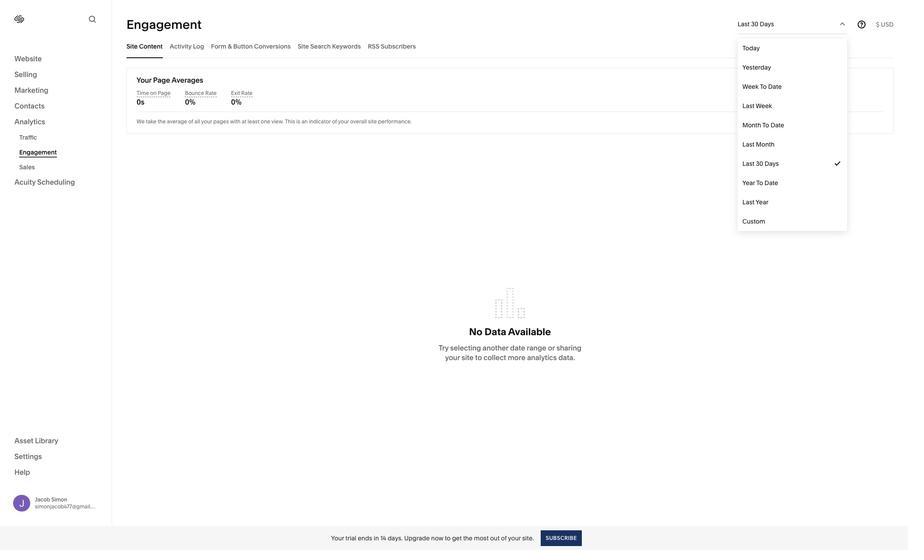 Task type: vqa. For each thing, say whether or not it's contained in the screenshot.
All Feeds
no



Task type: locate. For each thing, give the bounding box(es) containing it.
date up last month
[[771, 121, 785, 129]]

2 0% from the left
[[231, 98, 242, 106]]

site inside try selecting another date range or sharing your site to collect more analytics data.
[[462, 353, 474, 362]]

conversions
[[254, 42, 291, 50]]

asset
[[14, 437, 33, 445]]

week down yesterday
[[743, 83, 759, 91]]

settings
[[14, 452, 42, 461]]

date for week to date
[[769, 83, 782, 91]]

no data available
[[470, 326, 551, 338]]

website link
[[14, 54, 97, 64]]

time on page 0s
[[137, 90, 171, 106]]

0%
[[185, 98, 196, 106], [231, 98, 242, 106]]

date up last year
[[765, 179, 779, 187]]

rate for exit rate 0%
[[241, 90, 253, 96]]

analytics
[[527, 353, 557, 362]]

rate right exit at the left
[[241, 90, 253, 96]]

of right out
[[501, 535, 507, 543]]

week
[[743, 83, 759, 91], [756, 102, 773, 110]]

of right indicator
[[332, 118, 337, 125]]

0 vertical spatial 30
[[752, 20, 759, 28]]

to up last year
[[757, 179, 764, 187]]

0 vertical spatial engagement
[[127, 17, 202, 32]]

the
[[158, 118, 166, 125], [463, 535, 473, 543]]

traffic link
[[19, 130, 102, 145]]

tab list
[[127, 34, 894, 58]]

1 horizontal spatial your
[[331, 535, 344, 543]]

site for site content
[[127, 42, 138, 50]]

yesterday
[[743, 64, 772, 71]]

date up last week
[[769, 83, 782, 91]]

we
[[137, 118, 145, 125]]

another
[[483, 344, 509, 353]]

last
[[738, 20, 750, 28], [743, 102, 755, 110], [743, 141, 755, 149], [743, 160, 755, 168], [743, 198, 755, 206]]

2 horizontal spatial of
[[501, 535, 507, 543]]

the right take
[[158, 118, 166, 125]]

1 horizontal spatial the
[[463, 535, 473, 543]]

try selecting another date range or sharing your site to collect more analytics data.
[[439, 344, 582, 362]]

your inside try selecting another date range or sharing your site to collect more analytics data.
[[445, 353, 460, 362]]

0 vertical spatial days
[[760, 20, 775, 28]]

last 30 days
[[738, 20, 775, 28], [743, 160, 779, 168]]

rate
[[205, 90, 217, 96], [241, 90, 253, 96]]

1 horizontal spatial rate
[[241, 90, 253, 96]]

&
[[228, 42, 232, 50]]

engagement inside engagement link
[[19, 149, 57, 156]]

0 horizontal spatial site
[[368, 118, 377, 125]]

2 rate from the left
[[241, 90, 253, 96]]

month down last week
[[743, 121, 762, 129]]

collect
[[484, 353, 507, 362]]

engagement up content on the top left
[[127, 17, 202, 32]]

your left trial
[[331, 535, 344, 543]]

0 horizontal spatial engagement
[[19, 149, 57, 156]]

week up month to date
[[756, 102, 773, 110]]

try
[[439, 344, 449, 353]]

30 up today
[[752, 20, 759, 28]]

site
[[368, 118, 377, 125], [462, 353, 474, 362]]

site right overall
[[368, 118, 377, 125]]

last year
[[743, 198, 769, 206]]

1 vertical spatial date
[[771, 121, 785, 129]]

$
[[877, 20, 880, 28]]

1 vertical spatial to
[[445, 535, 451, 543]]

1 horizontal spatial 0%
[[231, 98, 242, 106]]

activity log
[[170, 42, 204, 50]]

0% inside exit rate 0%
[[231, 98, 242, 106]]

0% inside bounce rate 0%
[[185, 98, 196, 106]]

site content
[[127, 42, 163, 50]]

site content button
[[127, 34, 163, 58]]

2 site from the left
[[298, 42, 309, 50]]

your
[[201, 118, 212, 125], [338, 118, 349, 125], [445, 353, 460, 362], [508, 535, 521, 543]]

last 30 days up today
[[738, 20, 775, 28]]

subscribers
[[381, 42, 416, 50]]

keywords
[[332, 42, 361, 50]]

1 vertical spatial year
[[756, 198, 769, 206]]

0 horizontal spatial your
[[137, 76, 152, 85]]

0 vertical spatial the
[[158, 118, 166, 125]]

upgrade
[[404, 535, 430, 543]]

form
[[211, 42, 226, 50]]

0 vertical spatial last 30 days
[[738, 20, 775, 28]]

exit rate 0%
[[231, 90, 253, 106]]

rate inside exit rate 0%
[[241, 90, 253, 96]]

data.
[[559, 353, 575, 362]]

your up the time
[[137, 76, 152, 85]]

1 vertical spatial the
[[463, 535, 473, 543]]

to inside try selecting another date range or sharing your site to collect more analytics data.
[[476, 353, 482, 362]]

1 horizontal spatial site
[[298, 42, 309, 50]]

overall
[[350, 118, 367, 125]]

0 vertical spatial your
[[137, 76, 152, 85]]

website
[[14, 54, 42, 63]]

to for year
[[757, 179, 764, 187]]

30 inside button
[[752, 20, 759, 28]]

your trial ends in 14 days. upgrade now to get the most out of your site.
[[331, 535, 534, 543]]

0 vertical spatial to
[[476, 353, 482, 362]]

usd
[[882, 20, 894, 28]]

1 vertical spatial page
[[158, 90, 171, 96]]

month down month to date
[[756, 141, 775, 149]]

0 vertical spatial week
[[743, 83, 759, 91]]

your down try
[[445, 353, 460, 362]]

1 0% from the left
[[185, 98, 196, 106]]

days
[[760, 20, 775, 28], [765, 160, 779, 168]]

site inside button
[[127, 42, 138, 50]]

form & button conversions
[[211, 42, 291, 50]]

1 horizontal spatial year
[[756, 198, 769, 206]]

engagement link
[[19, 145, 102, 160]]

1 horizontal spatial engagement
[[127, 17, 202, 32]]

least
[[248, 118, 260, 125]]

year up last year
[[743, 179, 756, 187]]

1 vertical spatial to
[[763, 121, 770, 129]]

of
[[188, 118, 193, 125], [332, 118, 337, 125], [501, 535, 507, 543]]

0 horizontal spatial year
[[743, 179, 756, 187]]

site down selecting
[[462, 353, 474, 362]]

asset library link
[[14, 436, 97, 447]]

0 vertical spatial to
[[760, 83, 767, 91]]

0 vertical spatial page
[[153, 76, 170, 85]]

indicator
[[309, 118, 331, 125]]

available
[[508, 326, 551, 338]]

page up on
[[153, 76, 170, 85]]

1 vertical spatial site
[[462, 353, 474, 362]]

log
[[193, 42, 204, 50]]

to up last month
[[763, 121, 770, 129]]

0 horizontal spatial 0%
[[185, 98, 196, 106]]

year down the year to date
[[756, 198, 769, 206]]

all
[[195, 118, 200, 125]]

30 up the year to date
[[756, 160, 764, 168]]

days up the year to date
[[765, 160, 779, 168]]

rss
[[368, 42, 380, 50]]

we take the average of all your pages with at least one view. this is an indicator of your overall site performance.
[[137, 118, 412, 125]]

0 vertical spatial date
[[769, 83, 782, 91]]

1 site from the left
[[127, 42, 138, 50]]

rate inside bounce rate 0%
[[205, 90, 217, 96]]

average
[[167, 118, 187, 125]]

2 vertical spatial date
[[765, 179, 779, 187]]

take
[[146, 118, 156, 125]]

page right on
[[158, 90, 171, 96]]

date
[[769, 83, 782, 91], [771, 121, 785, 129], [765, 179, 779, 187]]

0 horizontal spatial site
[[127, 42, 138, 50]]

0 vertical spatial site
[[368, 118, 377, 125]]

1 vertical spatial your
[[331, 535, 344, 543]]

site left 'search' on the left top
[[298, 42, 309, 50]]

in
[[374, 535, 379, 543]]

site
[[127, 42, 138, 50], [298, 42, 309, 50]]

to up last week
[[760, 83, 767, 91]]

1 horizontal spatial site
[[462, 353, 474, 362]]

0 horizontal spatial the
[[158, 118, 166, 125]]

site inside button
[[298, 42, 309, 50]]

0% down bounce
[[185, 98, 196, 106]]

the right get
[[463, 535, 473, 543]]

to down selecting
[[476, 353, 482, 362]]

rate for bounce rate 0%
[[205, 90, 217, 96]]

engagement down traffic
[[19, 149, 57, 156]]

month
[[743, 121, 762, 129], [756, 141, 775, 149]]

site left content on the top left
[[127, 42, 138, 50]]

1 vertical spatial engagement
[[19, 149, 57, 156]]

last up today
[[738, 20, 750, 28]]

1 horizontal spatial to
[[476, 353, 482, 362]]

tab list containing site content
[[127, 34, 894, 58]]

30
[[752, 20, 759, 28], [756, 160, 764, 168]]

pages
[[214, 118, 229, 125]]

2 vertical spatial to
[[757, 179, 764, 187]]

last week
[[743, 102, 773, 110]]

subscribe button
[[541, 531, 582, 547]]

form & button conversions button
[[211, 34, 291, 58]]

last 30 days up the year to date
[[743, 160, 779, 168]]

of left all
[[188, 118, 193, 125]]

0 horizontal spatial rate
[[205, 90, 217, 96]]

to
[[476, 353, 482, 362], [445, 535, 451, 543]]

$ usd
[[877, 20, 894, 28]]

days up today
[[760, 20, 775, 28]]

1 rate from the left
[[205, 90, 217, 96]]

selling
[[14, 70, 37, 79]]

year
[[743, 179, 756, 187], [756, 198, 769, 206]]

0% down exit at the left
[[231, 98, 242, 106]]

rate right bounce
[[205, 90, 217, 96]]

rss subscribers button
[[368, 34, 416, 58]]

1 vertical spatial 30
[[756, 160, 764, 168]]

to for week
[[760, 83, 767, 91]]

exit
[[231, 90, 240, 96]]

search
[[310, 42, 331, 50]]

at
[[242, 118, 247, 125]]

to left get
[[445, 535, 451, 543]]



Task type: describe. For each thing, give the bounding box(es) containing it.
your page averages
[[137, 76, 203, 85]]

0 vertical spatial month
[[743, 121, 762, 129]]

bounce rate 0%
[[185, 90, 217, 106]]

asset library
[[14, 437, 58, 445]]

time
[[137, 90, 149, 96]]

1 vertical spatial days
[[765, 160, 779, 168]]

out
[[490, 535, 500, 543]]

last month
[[743, 141, 775, 149]]

last down week to date
[[743, 102, 755, 110]]

1 horizontal spatial of
[[332, 118, 337, 125]]

today
[[743, 44, 760, 52]]

performance.
[[378, 118, 412, 125]]

marketing link
[[14, 85, 97, 96]]

week to date
[[743, 83, 782, 91]]

last down last month
[[743, 160, 755, 168]]

get
[[452, 535, 462, 543]]

acuity scheduling link
[[14, 177, 97, 188]]

your left the site.
[[508, 535, 521, 543]]

last inside button
[[738, 20, 750, 28]]

your left overall
[[338, 118, 349, 125]]

activity
[[170, 42, 192, 50]]

date for year to date
[[765, 179, 779, 187]]

your for your page averages
[[137, 76, 152, 85]]

0 horizontal spatial of
[[188, 118, 193, 125]]

analytics
[[14, 117, 45, 126]]

acuity scheduling
[[14, 178, 75, 187]]

activity log button
[[170, 34, 204, 58]]

selling link
[[14, 70, 97, 80]]

marketing
[[14, 86, 48, 95]]

settings link
[[14, 452, 97, 462]]

sales link
[[19, 160, 102, 175]]

acuity
[[14, 178, 36, 187]]

this
[[285, 118, 295, 125]]

month to date
[[743, 121, 785, 129]]

ends
[[358, 535, 372, 543]]

site search keywords button
[[298, 34, 361, 58]]

contacts
[[14, 102, 45, 110]]

1 vertical spatial week
[[756, 102, 773, 110]]

last 30 days inside button
[[738, 20, 775, 28]]

simon
[[51, 497, 67, 503]]

custom
[[743, 218, 766, 226]]

sharing
[[557, 344, 582, 353]]

0% for bounce rate 0%
[[185, 98, 196, 106]]

rss subscribers
[[368, 42, 416, 50]]

library
[[35, 437, 58, 445]]

page inside time on page 0s
[[158, 90, 171, 96]]

year to date
[[743, 179, 779, 187]]

1 vertical spatial month
[[756, 141, 775, 149]]

date
[[510, 344, 526, 353]]

bounce
[[185, 90, 204, 96]]

more
[[508, 353, 526, 362]]

on
[[150, 90, 157, 96]]

1 vertical spatial last 30 days
[[743, 160, 779, 168]]

last up the custom
[[743, 198, 755, 206]]

with
[[230, 118, 241, 125]]

last 30 days button
[[738, 14, 848, 34]]

site search keywords
[[298, 42, 361, 50]]

trial
[[346, 535, 357, 543]]

jacob
[[35, 497, 50, 503]]

0s
[[137, 98, 145, 106]]

0 horizontal spatial to
[[445, 535, 451, 543]]

simonjacob477@gmail.com
[[35, 504, 103, 510]]

to for month
[[763, 121, 770, 129]]

averages
[[172, 76, 203, 85]]

0 vertical spatial year
[[743, 179, 756, 187]]

site.
[[523, 535, 534, 543]]

selecting
[[451, 344, 481, 353]]

help link
[[14, 468, 30, 477]]

your for your trial ends in 14 days. upgrade now to get the most out of your site.
[[331, 535, 344, 543]]

most
[[474, 535, 489, 543]]

one
[[261, 118, 270, 125]]

or
[[548, 344, 555, 353]]

data
[[485, 326, 507, 338]]

days.
[[388, 535, 403, 543]]

now
[[431, 535, 444, 543]]

date for month to date
[[771, 121, 785, 129]]

analytics link
[[14, 117, 97, 127]]

range
[[527, 344, 547, 353]]

is
[[296, 118, 300, 125]]

traffic
[[19, 134, 37, 142]]

view.
[[272, 118, 284, 125]]

content
[[139, 42, 163, 50]]

last down month to date
[[743, 141, 755, 149]]

help
[[14, 468, 30, 477]]

your right all
[[201, 118, 212, 125]]

contacts link
[[14, 101, 97, 112]]

sales
[[19, 163, 35, 171]]

an
[[302, 118, 308, 125]]

subscribe
[[546, 535, 577, 542]]

scheduling
[[37, 178, 75, 187]]

site for site search keywords
[[298, 42, 309, 50]]

days inside button
[[760, 20, 775, 28]]

0% for exit rate 0%
[[231, 98, 242, 106]]



